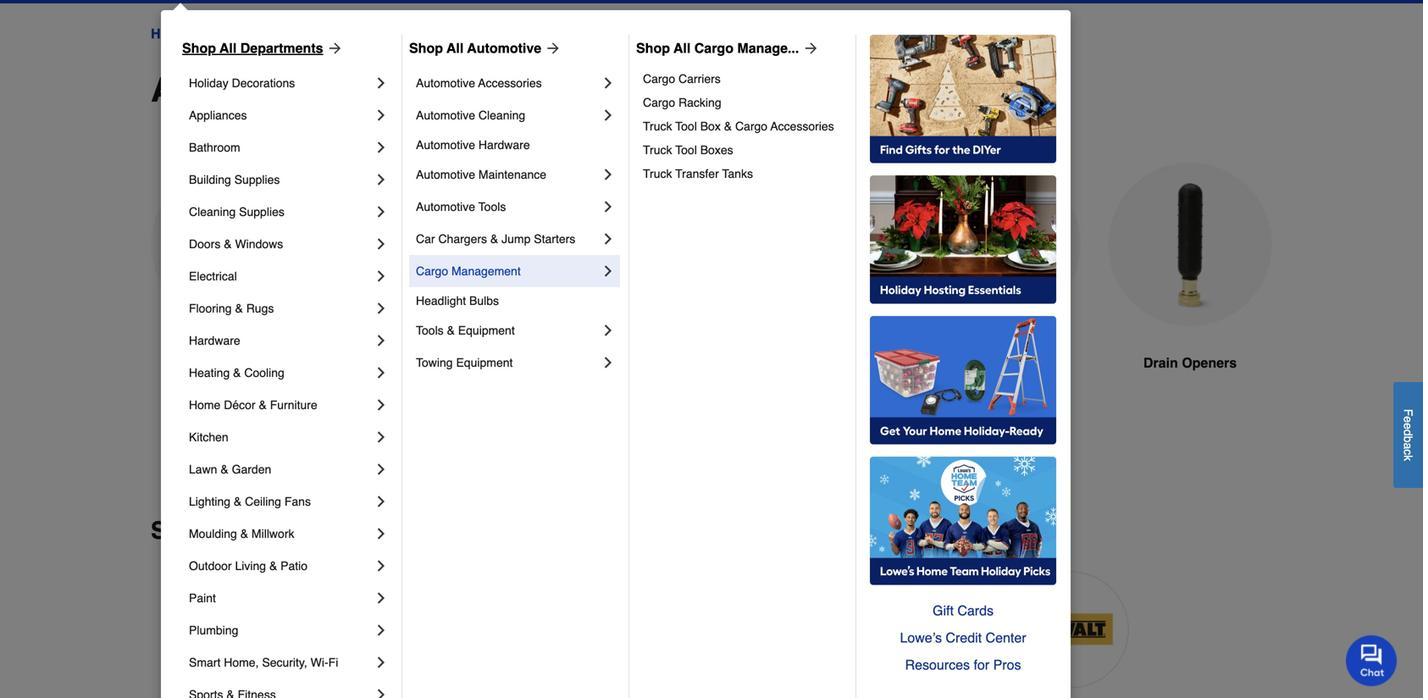 Task type: describe. For each thing, give the bounding box(es) containing it.
chevron right image for tools & equipment
[[600, 322, 617, 339]]

0 vertical spatial equipment
[[458, 324, 515, 337]]

cargo for cargo carriers
[[643, 72, 675, 86]]

cargo management link
[[416, 255, 600, 287]]

outdoor
[[189, 559, 232, 573]]

headlight bulbs link
[[416, 287, 617, 314]]

rugs
[[246, 302, 274, 315]]

augers for machine augers
[[430, 355, 477, 371]]

building
[[189, 173, 231, 186]]

& inside augers, plungers & drain openers link
[[388, 26, 397, 42]]

starters
[[534, 232, 576, 246]]

a yellow jug of drano commercial line drain cleaner. image
[[534, 163, 698, 327]]

automotive maintenance
[[416, 168, 547, 181]]

carriers
[[679, 72, 721, 86]]

tool for box
[[676, 119, 697, 133]]

truck transfer tanks
[[643, 167, 753, 180]]

cleaning supplies
[[189, 205, 285, 219]]

heating & cooling link
[[189, 357, 373, 389]]

machine augers link
[[342, 163, 507, 414]]

gift cards link
[[870, 597, 1057, 624]]

& inside heating & cooling link
[[233, 366, 241, 380]]

1 vertical spatial cleaning
[[189, 205, 236, 219]]

chevron right image for automotive tools
[[600, 198, 617, 215]]

moulding
[[189, 527, 237, 541]]

drain inside augers, plungers & drain openers link
[[400, 26, 433, 42]]

car
[[416, 232, 435, 246]]

automotive tools link
[[416, 191, 600, 223]]

1 e from the top
[[1402, 416, 1415, 423]]

chevron right image for automotive maintenance
[[600, 166, 617, 183]]

drain openers link
[[1108, 163, 1273, 414]]

lawn & garden
[[189, 463, 271, 476]]

& inside the moulding & millwork link
[[240, 527, 248, 541]]

drain cleaners & chemicals link
[[534, 163, 698, 434]]

1 horizontal spatial cleaning
[[479, 108, 525, 122]]

cargo management
[[416, 264, 521, 278]]

plumbing for top the plumbing link
[[203, 26, 265, 42]]

building supplies
[[189, 173, 280, 186]]

machine augers
[[372, 355, 477, 371]]

hardware link
[[189, 325, 373, 357]]

1 horizontal spatial tools
[[479, 200, 506, 214]]

chevron right image for outdoor living & patio
[[373, 558, 390, 574]]

chevron right image for automotive cleaning
[[600, 107, 617, 124]]

hardware inside automotive hardware link
[[479, 138, 530, 152]]

machine
[[372, 355, 427, 371]]

holiday
[[189, 76, 229, 90]]

& inside flooring & rugs link
[[235, 302, 243, 315]]

jump
[[502, 232, 531, 246]]

chevron right image for heating & cooling
[[373, 364, 390, 381]]

a brass craft music wire machine auger. image
[[342, 163, 507, 328]]

chevron right image for hardware
[[373, 332, 390, 349]]

0 horizontal spatial augers,
[[151, 70, 277, 109]]

smart home, security, wi-fi link
[[189, 646, 373, 679]]

hand
[[191, 355, 225, 371]]

& inside "home décor & furniture" link
[[259, 398, 267, 412]]

automotive cleaning
[[416, 108, 525, 122]]

kitchen
[[189, 430, 229, 444]]

chargers
[[438, 232, 487, 246]]

shop all departments
[[182, 40, 323, 56]]

truck tool box & cargo accessories
[[643, 119, 834, 133]]

k
[[1402, 455, 1415, 461]]

accessories inside truck tool box & cargo accessories link
[[771, 119, 834, 133]]

shop
[[151, 517, 210, 544]]

decorations
[[232, 76, 295, 90]]

lawn
[[189, 463, 217, 476]]

0 vertical spatial augers, plungers & drain openers
[[280, 26, 489, 42]]

cargo racking
[[643, 96, 722, 109]]

augers for hand augers
[[228, 355, 275, 371]]

racking
[[679, 96, 722, 109]]

chevron right image for moulding & millwork
[[373, 525, 390, 542]]

arrow right image for shop all departments
[[323, 40, 344, 57]]

box
[[700, 119, 721, 133]]

kitchen link
[[189, 421, 373, 453]]

a cobra rubber bladder with brass fitting. image
[[1108, 163, 1273, 327]]

automotive cleaning link
[[416, 99, 600, 131]]

home for home décor & furniture
[[189, 398, 221, 412]]

appliances link
[[189, 99, 373, 131]]

heating
[[189, 366, 230, 380]]

supplies for cleaning supplies
[[239, 205, 285, 219]]

automotive for automotive tools
[[416, 200, 475, 214]]

paint link
[[189, 582, 373, 614]]

chevron right image for cargo management
[[600, 263, 617, 280]]

lighting & ceiling fans link
[[189, 486, 373, 518]]

chevron right image for kitchen
[[373, 429, 390, 446]]

chevron right image for automotive accessories
[[600, 75, 617, 92]]

shop by brand
[[151, 517, 320, 544]]

truck tool boxes link
[[643, 138, 844, 162]]

center
[[986, 630, 1027, 646]]

a kobalt music wire drain hand auger. image
[[151, 163, 315, 327]]

shop all cargo manage...
[[636, 40, 799, 56]]

departments
[[240, 40, 323, 56]]

plumbing for bottom the plumbing link
[[189, 624, 238, 637]]

fans
[[285, 495, 311, 508]]

chevron right image for car chargers & jump starters
[[600, 230, 617, 247]]

credit
[[946, 630, 982, 646]]

holiday hosting essentials. image
[[870, 175, 1057, 304]]

& inside lawn & garden link
[[221, 463, 229, 476]]

lowe's
[[900, 630, 942, 646]]

cleaning supplies link
[[189, 196, 373, 228]]

drain for drain cleaners & chemicals
[[561, 355, 596, 371]]

f e e d b a c k
[[1402, 409, 1415, 461]]

automotive accessories link
[[416, 67, 600, 99]]

korky logo. image
[[869, 572, 985, 688]]

lighting
[[189, 495, 231, 508]]

shop for shop all cargo manage...
[[636, 40, 670, 56]]

automotive hardware link
[[416, 131, 617, 158]]

shop all departments link
[[182, 38, 344, 58]]

patio
[[281, 559, 308, 573]]

holiday decorations link
[[189, 67, 373, 99]]

chevron right image for lawn & garden
[[373, 461, 390, 478]]

automotive for automotive maintenance
[[416, 168, 475, 181]]

automotive for automotive accessories
[[416, 76, 475, 90]]

windows
[[235, 237, 283, 251]]

cargo up the truck tool boxes link
[[735, 119, 768, 133]]

home,
[[224, 656, 259, 669]]

lawn & garden link
[[189, 453, 373, 486]]

shop all automotive
[[409, 40, 542, 56]]

hand augers link
[[151, 163, 315, 414]]

hand augers
[[191, 355, 275, 371]]

smart
[[189, 656, 221, 669]]

& inside tools & equipment link
[[447, 324, 455, 337]]

arrow right image
[[542, 40, 562, 57]]

drain for drain snakes
[[956, 355, 991, 371]]

shop all cargo manage... link
[[636, 38, 820, 58]]

resources for pros
[[905, 657, 1021, 673]]

tanks
[[722, 167, 753, 180]]

all for cargo
[[674, 40, 691, 56]]

towing
[[416, 356, 453, 369]]

& inside lighting & ceiling fans 'link'
[[234, 495, 242, 508]]

cleaners
[[600, 355, 657, 371]]

cargo carriers
[[643, 72, 721, 86]]

chemicals
[[582, 375, 650, 391]]

flooring & rugs link
[[189, 292, 373, 325]]

flooring
[[189, 302, 232, 315]]

bathroom
[[189, 141, 240, 154]]



Task type: locate. For each thing, give the bounding box(es) containing it.
1 horizontal spatial arrow right image
[[799, 40, 820, 57]]

1 vertical spatial hardware
[[189, 334, 240, 347]]

& inside car chargers & jump starters link
[[491, 232, 498, 246]]

home link
[[151, 24, 188, 44]]

maintenance
[[479, 168, 547, 181]]

0 vertical spatial cleaning
[[479, 108, 525, 122]]

0 horizontal spatial cleaning
[[189, 205, 236, 219]]

plumbing link
[[203, 24, 265, 44], [189, 614, 373, 646]]

& left rugs
[[235, 302, 243, 315]]

2 truck from the top
[[643, 143, 672, 157]]

all up holiday decorations
[[220, 40, 237, 56]]

car chargers & jump starters
[[416, 232, 576, 246]]

& right 'décor'
[[259, 398, 267, 412]]

tools
[[479, 200, 506, 214], [416, 324, 444, 337]]

e up the b
[[1402, 423, 1415, 429]]

2 shop from the left
[[409, 40, 443, 56]]

chevron right image for holiday decorations
[[373, 75, 390, 92]]

cobra logo. image
[[582, 572, 698, 688]]

automotive up automotive accessories link
[[467, 40, 542, 56]]

automotive down the automotive cleaning
[[416, 138, 475, 152]]

for
[[974, 657, 990, 673]]

car chargers & jump starters link
[[416, 223, 600, 255]]

tool
[[676, 119, 697, 133], [676, 143, 697, 157]]

1 vertical spatial plumbing
[[189, 624, 238, 637]]

cargo for cargo racking
[[643, 96, 675, 109]]

None search field
[[536, 0, 999, 5]]

chevron right image for towing equipment
[[600, 354, 617, 371]]

pros
[[994, 657, 1021, 673]]

home
[[151, 26, 188, 42], [189, 398, 221, 412]]

e up "d"
[[1402, 416, 1415, 423]]

0 vertical spatial accessories
[[478, 76, 542, 90]]

shop up automotive accessories
[[409, 40, 443, 56]]

arrow right image for shop all cargo manage...
[[799, 40, 820, 57]]

truck down truck tool boxes
[[643, 167, 672, 180]]

shop all automotive link
[[409, 38, 562, 58]]

a
[[1402, 443, 1415, 449]]

millwork
[[252, 527, 294, 541]]

chevron right image for appliances
[[373, 107, 390, 124]]

0 horizontal spatial home
[[151, 26, 188, 42]]

& left jump
[[491, 232, 498, 246]]

moulding & millwork
[[189, 527, 294, 541]]

chevron right image for cleaning supplies
[[373, 203, 390, 220]]

0 vertical spatial plumbing
[[203, 26, 265, 42]]

1 arrow right image from the left
[[323, 40, 344, 57]]

lighting & ceiling fans
[[189, 495, 311, 508]]

chevron right image for paint
[[373, 590, 390, 607]]

cargo
[[695, 40, 734, 56], [643, 72, 675, 86], [643, 96, 675, 109], [735, 119, 768, 133], [416, 264, 448, 278]]

supplies up cleaning supplies
[[234, 173, 280, 186]]

tools down "headlight"
[[416, 324, 444, 337]]

truck transfer tanks link
[[643, 162, 844, 186]]

chevron right image for electrical
[[373, 268, 390, 285]]

0 horizontal spatial tools
[[416, 324, 444, 337]]

cargo for cargo management
[[416, 264, 448, 278]]

0 vertical spatial tools
[[479, 200, 506, 214]]

lowe's home team holiday picks. image
[[870, 457, 1057, 585]]

0 horizontal spatial shop
[[182, 40, 216, 56]]

tool up transfer
[[676, 143, 697, 157]]

1 vertical spatial accessories
[[771, 119, 834, 133]]

automotive hardware
[[416, 138, 530, 152]]

1 horizontal spatial home
[[189, 398, 221, 412]]

chat invite button image
[[1346, 635, 1398, 686]]

arrow right image up holiday decorations link
[[323, 40, 344, 57]]

1 horizontal spatial augers
[[430, 355, 477, 371]]

chevron right image for plumbing
[[373, 622, 390, 639]]

c
[[1402, 449, 1415, 455]]

& right doors
[[224, 237, 232, 251]]

all up cargo carriers
[[674, 40, 691, 56]]

& down shop all automotive
[[441, 70, 465, 109]]

drain snakes
[[956, 355, 1042, 371]]

plungers down augers, plungers & drain openers link
[[286, 70, 431, 109]]

plungers inside augers, plungers & drain openers link
[[330, 26, 384, 42]]

chevron right image for smart home, security, wi-fi
[[373, 654, 390, 671]]

2 vertical spatial openers
[[1182, 355, 1237, 371]]

truck tool boxes
[[643, 143, 733, 157]]

garden
[[232, 463, 271, 476]]

0 horizontal spatial accessories
[[478, 76, 542, 90]]

headlight
[[416, 294, 466, 308]]

hardware inside hardware link
[[189, 334, 240, 347]]

2 e from the top
[[1402, 423, 1415, 429]]

plumbing
[[203, 26, 265, 42], [189, 624, 238, 637]]

0 horizontal spatial augers
[[228, 355, 275, 371]]

outdoor living & patio link
[[189, 550, 373, 582]]

electrical link
[[189, 260, 373, 292]]

holiday decorations
[[189, 76, 295, 90]]

0 horizontal spatial arrow right image
[[323, 40, 344, 57]]

chevron right image for flooring & rugs
[[373, 300, 390, 317]]

zep logo. image
[[294, 572, 411, 688]]

cargo up "carriers"
[[695, 40, 734, 56]]

chevron right image for doors & windows
[[373, 236, 390, 252]]

smart home, security, wi-fi
[[189, 656, 338, 669]]

cards
[[958, 603, 994, 619]]

chevron right image for bathroom
[[373, 139, 390, 156]]

supplies inside cleaning supplies link
[[239, 205, 285, 219]]

augers,
[[280, 26, 327, 42], [151, 70, 277, 109]]

0 horizontal spatial all
[[220, 40, 237, 56]]

tools up car chargers & jump starters
[[479, 200, 506, 214]]

2 horizontal spatial shop
[[636, 40, 670, 56]]

shop for shop all departments
[[182, 40, 216, 56]]

chevron right image for home décor & furniture
[[373, 397, 390, 413]]

automotive for automotive hardware
[[416, 138, 475, 152]]

automotive accessories
[[416, 76, 542, 90]]

augers, up holiday decorations link
[[280, 26, 327, 42]]

resources
[[905, 657, 970, 673]]

arrow right image up the cargo carriers link
[[799, 40, 820, 57]]

automotive up the automotive cleaning
[[416, 76, 475, 90]]

plumbing link up holiday decorations
[[203, 24, 265, 44]]

cargo carriers link
[[643, 67, 844, 91]]

tool up truck tool boxes
[[676, 119, 697, 133]]

supplies inside building supplies link
[[234, 173, 280, 186]]

0 vertical spatial home
[[151, 26, 188, 42]]

3 truck from the top
[[643, 167, 672, 180]]

hardware up hand
[[189, 334, 240, 347]]

automotive up automotive hardware
[[416, 108, 475, 122]]

e
[[1402, 416, 1415, 423], [1402, 423, 1415, 429]]

drain cleaners & chemicals
[[561, 355, 671, 391]]

2 horizontal spatial openers
[[1182, 355, 1237, 371]]

chevron right image
[[373, 75, 390, 92], [600, 75, 617, 92], [373, 107, 390, 124], [600, 107, 617, 124], [373, 171, 390, 188], [600, 230, 617, 247], [373, 300, 390, 317], [600, 322, 617, 339], [373, 332, 390, 349], [373, 364, 390, 381], [373, 397, 390, 413], [373, 429, 390, 446], [373, 558, 390, 574], [373, 654, 390, 671]]

cargo up cargo racking
[[643, 72, 675, 86]]

1 horizontal spatial shop
[[409, 40, 443, 56]]

gift cards
[[933, 603, 994, 619]]

cleaning down automotive accessories link
[[479, 108, 525, 122]]

shop for shop all automotive
[[409, 40, 443, 56]]

tool for boxes
[[676, 143, 697, 157]]

drain inside drain snakes link
[[956, 355, 991, 371]]

accessories up the truck tool boxes link
[[771, 119, 834, 133]]

0 horizontal spatial openers
[[437, 26, 489, 42]]

1 vertical spatial supplies
[[239, 205, 285, 219]]

brand
[[251, 517, 320, 544]]

1 vertical spatial home
[[189, 398, 221, 412]]

0 vertical spatial plungers
[[330, 26, 384, 42]]

1 vertical spatial openers
[[571, 70, 708, 109]]

arrow right image
[[323, 40, 344, 57], [799, 40, 820, 57]]

drain inside drain openers link
[[1144, 355, 1178, 371]]

plumbing up holiday decorations
[[203, 26, 265, 42]]

plungers right departments
[[330, 26, 384, 42]]

find gifts for the diyer. image
[[870, 35, 1057, 164]]

automotive maintenance link
[[416, 158, 600, 191]]

cargo up "headlight"
[[416, 264, 448, 278]]

augers, down shop all departments at the top of the page
[[151, 70, 277, 109]]

equipment down the bulbs
[[458, 324, 515, 337]]

2 augers from the left
[[430, 355, 477, 371]]

all up automotive accessories
[[447, 40, 464, 56]]

plumbing link up security,
[[189, 614, 373, 646]]

a black rubber plunger. image
[[725, 163, 890, 328]]

truck down cargo racking
[[643, 119, 672, 133]]

chevron right image for lighting & ceiling fans
[[373, 493, 390, 510]]

automotive for automotive cleaning
[[416, 108, 475, 122]]

& right cleaners
[[661, 355, 671, 371]]

electrical
[[189, 269, 237, 283]]

1 vertical spatial truck
[[643, 143, 672, 157]]

1 vertical spatial augers,
[[151, 70, 277, 109]]

& left patio
[[269, 559, 277, 573]]

truck for truck tool boxes
[[643, 143, 672, 157]]

bulbs
[[469, 294, 499, 308]]

truck tool box & cargo accessories link
[[643, 114, 844, 138]]

1 tool from the top
[[676, 119, 697, 133]]

all for departments
[[220, 40, 237, 56]]

b
[[1402, 436, 1415, 443]]

management
[[452, 264, 521, 278]]

1 vertical spatial tool
[[676, 143, 697, 157]]

shop up holiday
[[182, 40, 216, 56]]

gift
[[933, 603, 954, 619]]

automotive
[[467, 40, 542, 56], [416, 76, 475, 90], [416, 108, 475, 122], [416, 138, 475, 152], [416, 168, 475, 181], [416, 200, 475, 214]]

2 vertical spatial truck
[[643, 167, 672, 180]]

3 all from the left
[[674, 40, 691, 56]]

appliances
[[189, 108, 247, 122]]

drain snakes link
[[917, 163, 1081, 414]]

orange drain snakes. image
[[917, 163, 1081, 327]]

truck for truck tool box & cargo accessories
[[643, 119, 672, 133]]

heating & cooling
[[189, 366, 285, 380]]

1 vertical spatial equipment
[[456, 356, 513, 369]]

automotive tools
[[416, 200, 506, 214]]

& inside 'drain cleaners & chemicals'
[[661, 355, 671, 371]]

equipment down tools & equipment
[[456, 356, 513, 369]]

supplies up windows
[[239, 205, 285, 219]]

& inside the 'doors & windows' link
[[224, 237, 232, 251]]

all for automotive
[[447, 40, 464, 56]]

plumbing up smart
[[189, 624, 238, 637]]

1 horizontal spatial all
[[447, 40, 464, 56]]

truck up truck transfer tanks
[[643, 143, 672, 157]]

& right the lawn
[[221, 463, 229, 476]]

& inside truck tool box & cargo accessories link
[[724, 119, 732, 133]]

1 vertical spatial augers, plungers & drain openers
[[151, 70, 708, 109]]

by
[[217, 517, 244, 544]]

truck for truck transfer tanks
[[643, 167, 672, 180]]

& right box
[[724, 119, 732, 133]]

doors & windows link
[[189, 228, 373, 260]]

1 vertical spatial plungers
[[286, 70, 431, 109]]

towing equipment
[[416, 356, 513, 369]]

get your home holiday-ready. image
[[870, 316, 1057, 445]]

0 vertical spatial tool
[[676, 119, 697, 133]]

towing equipment link
[[416, 347, 600, 379]]

automotive up automotive tools
[[416, 168, 475, 181]]

0 vertical spatial plumbing link
[[203, 24, 265, 44]]

0 horizontal spatial hardware
[[189, 334, 240, 347]]

all
[[220, 40, 237, 56], [447, 40, 464, 56], [674, 40, 691, 56]]

& left ceiling
[[234, 495, 242, 508]]

drain inside 'drain cleaners & chemicals'
[[561, 355, 596, 371]]

building supplies link
[[189, 164, 373, 196]]

manage...
[[738, 40, 799, 56]]

& left shop all automotive
[[388, 26, 397, 42]]

1 horizontal spatial accessories
[[771, 119, 834, 133]]

3 shop from the left
[[636, 40, 670, 56]]

cleaning down the "building"
[[189, 205, 236, 219]]

d
[[1402, 429, 1415, 436]]

ceiling
[[245, 495, 281, 508]]

1 vertical spatial tools
[[416, 324, 444, 337]]

0 vertical spatial augers,
[[280, 26, 327, 42]]

drain openers
[[1144, 355, 1237, 371]]

1 horizontal spatial augers,
[[280, 26, 327, 42]]

arrow right image inside shop all cargo manage... link
[[799, 40, 820, 57]]

augers, plungers & drain openers link
[[280, 24, 489, 44]]

1 vertical spatial plumbing link
[[189, 614, 373, 646]]

dewalt logo. image
[[1013, 572, 1129, 688]]

hardware
[[479, 138, 530, 152], [189, 334, 240, 347]]

& left millwork on the left of page
[[240, 527, 248, 541]]

home for home
[[151, 26, 188, 42]]

& left cooling
[[233, 366, 241, 380]]

lowe's credit center link
[[870, 624, 1057, 652]]

accessories inside automotive accessories link
[[478, 76, 542, 90]]

2 arrow right image from the left
[[799, 40, 820, 57]]

& down the headlight bulbs
[[447, 324, 455, 337]]

chevron right image for building supplies
[[373, 171, 390, 188]]

1 horizontal spatial hardware
[[479, 138, 530, 152]]

0 vertical spatial truck
[[643, 119, 672, 133]]

doors & windows
[[189, 237, 283, 251]]

arrow right image inside shop all departments link
[[323, 40, 344, 57]]

automotive up chargers
[[416, 200, 475, 214]]

0 vertical spatial supplies
[[234, 173, 280, 186]]

1 horizontal spatial openers
[[571, 70, 708, 109]]

& inside outdoor living & patio link
[[269, 559, 277, 573]]

shop up cargo carriers
[[636, 40, 670, 56]]

0 vertical spatial hardware
[[479, 138, 530, 152]]

1 shop from the left
[[182, 40, 216, 56]]

0 vertical spatial openers
[[437, 26, 489, 42]]

cleaning
[[479, 108, 525, 122], [189, 205, 236, 219]]

lowe's credit center
[[900, 630, 1027, 646]]

cargo down cargo carriers
[[643, 96, 675, 109]]

1 truck from the top
[[643, 119, 672, 133]]

hardware down automotive cleaning link
[[479, 138, 530, 152]]

1 all from the left
[[220, 40, 237, 56]]

accessories up automotive cleaning link
[[478, 76, 542, 90]]

1 augers from the left
[[228, 355, 275, 371]]

drain for drain openers
[[1144, 355, 1178, 371]]

2 tool from the top
[[676, 143, 697, 157]]

chevron right image
[[373, 139, 390, 156], [600, 166, 617, 183], [600, 198, 617, 215], [373, 203, 390, 220], [373, 236, 390, 252], [600, 263, 617, 280], [373, 268, 390, 285], [600, 354, 617, 371], [373, 461, 390, 478], [373, 493, 390, 510], [373, 525, 390, 542], [373, 590, 390, 607], [373, 622, 390, 639], [373, 686, 390, 698]]

supplies for building supplies
[[234, 173, 280, 186]]

2 all from the left
[[447, 40, 464, 56]]

wi-
[[311, 656, 328, 669]]

2 horizontal spatial all
[[674, 40, 691, 56]]



Task type: vqa. For each thing, say whether or not it's contained in the screenshot.
second AUGERS from the left
yes



